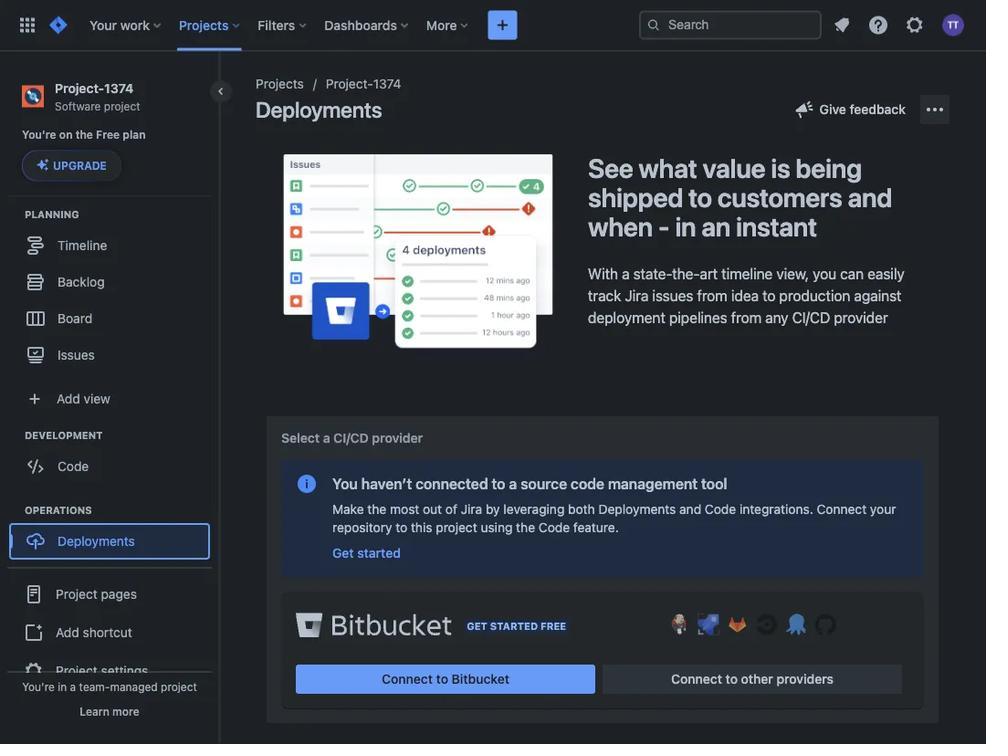 Task type: describe. For each thing, give the bounding box(es) containing it.
create image
[[492, 14, 514, 36]]

timeline
[[58, 237, 107, 252]]

code link
[[9, 448, 210, 484]]

jira inside with a state-the-art timeline view, you can easily track jira issues from idea to production against deployment pipelines from any ci/cd provider
[[625, 287, 648, 304]]

add shortcut button
[[7, 614, 212, 650]]

development
[[25, 429, 103, 441]]

using
[[481, 520, 513, 535]]

projects button
[[173, 10, 247, 40]]

1 vertical spatial ci/cd
[[333, 430, 369, 446]]

free
[[541, 620, 566, 632]]

feature.
[[573, 520, 619, 535]]

providers
[[777, 671, 833, 687]]

learn
[[80, 705, 109, 718]]

backlog
[[58, 274, 105, 289]]

0 horizontal spatial provider
[[372, 430, 423, 446]]

issues
[[58, 347, 95, 362]]

planning group
[[9, 207, 218, 378]]

banner containing your work
[[0, 0, 986, 51]]

most
[[390, 502, 419, 517]]

team-
[[79, 680, 110, 693]]

connect to other providers
[[671, 671, 833, 687]]

jira inside you haven't connected to a source code management tool make the most out of jira by leveraging both deployments and code integrations. connect your repository to this project using the code feature.
[[461, 502, 482, 517]]

operations
[[25, 504, 92, 516]]

jira software image
[[47, 14, 69, 36]]

operations group
[[9, 502, 218, 565]]

settings image
[[904, 14, 926, 36]]

you're on the free plan
[[22, 128, 146, 141]]

provider inside with a state-the-art timeline view, you can easily track jira issues from idea to production against deployment pipelines from any ci/cd provider
[[834, 309, 888, 326]]

project pages link
[[7, 574, 212, 614]]

1 horizontal spatial project
[[161, 680, 197, 693]]

1 horizontal spatial the
[[367, 502, 386, 517]]

bitbucket
[[452, 671, 509, 687]]

filters
[[258, 17, 295, 32]]

project- for project-1374 software project
[[55, 80, 104, 95]]

tool
[[701, 475, 727, 493]]

you
[[332, 475, 358, 493]]

your work button
[[84, 10, 168, 40]]

add view button
[[11, 380, 208, 417]]

1 horizontal spatial from
[[731, 309, 762, 326]]

project settings
[[56, 663, 148, 678]]

to up by
[[492, 475, 505, 493]]

source
[[520, 475, 567, 493]]

out
[[423, 502, 442, 517]]

your
[[89, 17, 117, 32]]

give
[[819, 102, 846, 117]]

settings
[[101, 663, 148, 678]]

to inside button
[[436, 671, 448, 687]]

idea
[[731, 287, 759, 304]]

view
[[84, 391, 110, 406]]

in inside the 'see what value is being shipped to customers and when - in an instant'
[[675, 211, 696, 242]]

code
[[571, 475, 604, 493]]

code inside development group
[[58, 458, 89, 473]]

2 horizontal spatial code
[[705, 502, 736, 517]]

see
[[588, 152, 633, 184]]

this
[[411, 520, 432, 535]]

add shortcut
[[56, 624, 132, 639]]

timeline
[[721, 265, 773, 283]]

you're for you're in a team-managed project
[[22, 680, 55, 693]]

your work
[[89, 17, 150, 32]]

learn more
[[80, 705, 139, 718]]

project-1374
[[326, 76, 401, 91]]

and inside the 'see what value is being shipped to customers and when - in an instant'
[[848, 182, 892, 213]]

a left team-
[[70, 680, 76, 693]]

projects for the projects 'popup button'
[[179, 17, 229, 32]]

dashboards button
[[319, 10, 415, 40]]

notifications image
[[831, 14, 853, 36]]

1374 for project-1374 software project
[[104, 80, 134, 95]]

2 horizontal spatial the
[[516, 520, 535, 535]]

development group
[[9, 428, 218, 490]]

instant
[[736, 211, 817, 242]]

with
[[588, 265, 618, 283]]

deployments link
[[9, 523, 210, 559]]

project-1374 link
[[326, 73, 401, 95]]

ci/cd inside with a state-the-art timeline view, you can easily track jira issues from idea to production against deployment pipelines from any ci/cd provider
[[792, 309, 830, 326]]

add for add shortcut
[[56, 624, 79, 639]]

started for get started free
[[490, 620, 538, 632]]

easily
[[867, 265, 905, 283]]

1374 for project-1374
[[373, 76, 401, 91]]

group containing project pages
[[7, 566, 212, 696]]

feedback
[[850, 102, 906, 117]]

more
[[112, 705, 139, 718]]

when
[[588, 211, 653, 242]]

0 vertical spatial the
[[76, 128, 93, 141]]

repository
[[332, 520, 392, 535]]

pages
[[101, 586, 137, 601]]

on
[[59, 128, 73, 141]]

timeline link
[[9, 227, 210, 263]]

dashboards
[[324, 17, 397, 32]]

board
[[58, 310, 92, 325]]

your profile and settings image
[[942, 14, 964, 36]]

you're in a team-managed project
[[22, 680, 197, 693]]

more
[[426, 17, 457, 32]]

art
[[700, 265, 718, 283]]

free
[[96, 128, 120, 141]]

select a ci/cd provider
[[281, 430, 423, 446]]

deployments inside the deployments 'link'
[[58, 533, 135, 548]]

projects for projects link
[[256, 76, 304, 91]]

started for get started
[[357, 546, 401, 561]]

shipped
[[588, 182, 683, 213]]

to inside with a state-the-art timeline view, you can easily track jira issues from idea to production against deployment pipelines from any ci/cd provider
[[762, 287, 776, 304]]

project for project pages
[[56, 586, 97, 601]]

of
[[445, 502, 457, 517]]



Task type: vqa. For each thing, say whether or not it's contained in the screenshot.
Project-1374 Software project
yes



Task type: locate. For each thing, give the bounding box(es) containing it.
0 vertical spatial projects
[[179, 17, 229, 32]]

project pages
[[56, 586, 137, 601]]

2 horizontal spatial connect
[[817, 502, 867, 517]]

a inside with a state-the-art timeline view, you can easily track jira issues from idea to production against deployment pipelines from any ci/cd provider
[[622, 265, 630, 283]]

appswitcher icon image
[[16, 14, 38, 36]]

to down most
[[396, 520, 407, 535]]

1 horizontal spatial deployments
[[256, 97, 382, 122]]

project for project settings
[[56, 663, 97, 678]]

development image
[[3, 424, 25, 446]]

0 vertical spatial provider
[[834, 309, 888, 326]]

connect to bitbucket button
[[296, 665, 595, 694]]

see what value is being shipped to customers and when - in an instant
[[588, 152, 892, 242]]

plan
[[123, 128, 146, 141]]

2 you're from the top
[[22, 680, 55, 693]]

projects right work
[[179, 17, 229, 32]]

you
[[813, 265, 836, 283]]

project inside you haven't connected to a source code management tool make the most out of jira by leveraging both deployments and code integrations. connect your repository to this project using the code feature.
[[436, 520, 477, 535]]

issues link
[[9, 336, 210, 373]]

provider up "haven't"
[[372, 430, 423, 446]]

Search field
[[639, 10, 822, 40]]

1 horizontal spatial get
[[467, 620, 487, 632]]

0 vertical spatial you're
[[22, 128, 56, 141]]

add for add view
[[57, 391, 80, 406]]

add inside popup button
[[57, 391, 80, 406]]

0 vertical spatial project
[[104, 99, 140, 112]]

project up team-
[[56, 663, 97, 678]]

1 vertical spatial from
[[731, 309, 762, 326]]

connect to other providers button
[[603, 665, 902, 694]]

and up easily
[[848, 182, 892, 213]]

0 horizontal spatial in
[[58, 680, 67, 693]]

both
[[568, 502, 595, 517]]

banner
[[0, 0, 986, 51]]

0 vertical spatial deployments
[[256, 97, 382, 122]]

projects down filters dropdown button
[[256, 76, 304, 91]]

the up repository
[[367, 502, 386, 517]]

2 vertical spatial project
[[161, 680, 197, 693]]

project down of
[[436, 520, 477, 535]]

0 vertical spatial in
[[675, 211, 696, 242]]

connect for connect to other providers
[[671, 671, 722, 687]]

primary element
[[11, 0, 639, 51]]

connect
[[817, 502, 867, 517], [382, 671, 433, 687], [671, 671, 722, 687]]

1 horizontal spatial started
[[490, 620, 538, 632]]

1 vertical spatial provider
[[372, 430, 423, 446]]

in left team-
[[58, 680, 67, 693]]

connect left other
[[671, 671, 722, 687]]

select
[[281, 430, 320, 446]]

project-1374 software project
[[55, 80, 140, 112]]

a right select
[[323, 430, 330, 446]]

1 project from the top
[[56, 586, 97, 601]]

get
[[332, 546, 354, 561], [467, 620, 487, 632]]

issues
[[652, 287, 693, 304]]

1 horizontal spatial 1374
[[373, 76, 401, 91]]

group
[[7, 566, 212, 696]]

2 vertical spatial code
[[539, 520, 570, 535]]

-
[[658, 211, 670, 242]]

0 vertical spatial from
[[697, 287, 727, 304]]

0 vertical spatial add
[[57, 391, 80, 406]]

value
[[702, 152, 765, 184]]

code down leveraging
[[539, 520, 570, 535]]

bitbucket image
[[296, 606, 452, 643], [296, 606, 452, 643]]

get down repository
[[332, 546, 354, 561]]

managed
[[110, 680, 158, 693]]

to inside the 'see what value is being shipped to customers and when - in an instant'
[[688, 182, 712, 213]]

you're left on
[[22, 128, 56, 141]]

planning
[[25, 208, 79, 220]]

1 you're from the top
[[22, 128, 56, 141]]

customers
[[717, 182, 842, 213]]

1 horizontal spatial in
[[675, 211, 696, 242]]

1 vertical spatial get
[[467, 620, 487, 632]]

jira software image
[[47, 14, 69, 36]]

0 vertical spatial code
[[58, 458, 89, 473]]

ci/cd
[[792, 309, 830, 326], [333, 430, 369, 446]]

from down idea at right top
[[731, 309, 762, 326]]

1 horizontal spatial code
[[539, 520, 570, 535]]

project up the plan
[[104, 99, 140, 112]]

project right managed
[[161, 680, 197, 693]]

add
[[57, 391, 80, 406], [56, 624, 79, 639]]

add left shortcut
[[56, 624, 79, 639]]

board link
[[9, 300, 210, 336]]

get for get started free
[[467, 620, 487, 632]]

0 horizontal spatial deployments
[[58, 533, 135, 548]]

0 horizontal spatial and
[[679, 502, 701, 517]]

to inside button
[[725, 671, 738, 687]]

started down repository
[[357, 546, 401, 561]]

connect left your
[[817, 502, 867, 517]]

you're left team-
[[22, 680, 55, 693]]

the-
[[672, 265, 700, 283]]

1 vertical spatial project
[[56, 663, 97, 678]]

any
[[765, 309, 788, 326]]

and inside you haven't connected to a source code management tool make the most out of jira by leveraging both deployments and code integrations. connect your repository to this project using the code feature.
[[679, 502, 701, 517]]

add view
[[57, 391, 110, 406]]

2 horizontal spatial project
[[436, 520, 477, 535]]

deployments down operations
[[58, 533, 135, 548]]

by
[[486, 502, 500, 517]]

work
[[120, 17, 150, 32]]

0 horizontal spatial get
[[332, 546, 354, 561]]

add inside button
[[56, 624, 79, 639]]

1 vertical spatial in
[[58, 680, 67, 693]]

1374 down the dashboards popup button
[[373, 76, 401, 91]]

you're for you're on the free plan
[[22, 128, 56, 141]]

to left other
[[725, 671, 738, 687]]

0 horizontal spatial from
[[697, 287, 727, 304]]

track
[[588, 287, 621, 304]]

you haven't connected to a source code management tool make the most out of jira by leveraging both deployments and code integrations. connect your repository to this project using the code feature.
[[332, 475, 896, 535]]

project up add shortcut
[[56, 586, 97, 601]]

deployments down projects link
[[256, 97, 382, 122]]

0 horizontal spatial project
[[104, 99, 140, 112]]

project
[[104, 99, 140, 112], [436, 520, 477, 535], [161, 680, 197, 693]]

1374 inside project-1374 software project
[[104, 80, 134, 95]]

1 horizontal spatial connect
[[671, 671, 722, 687]]

1 horizontal spatial project-
[[326, 76, 373, 91]]

project- for project-1374
[[326, 76, 373, 91]]

1 vertical spatial started
[[490, 620, 538, 632]]

integrations.
[[740, 502, 813, 517]]

code
[[58, 458, 89, 473], [705, 502, 736, 517], [539, 520, 570, 535]]

1 vertical spatial project
[[436, 520, 477, 535]]

with a state-the-art timeline view, you can easily track jira issues from idea to production against deployment pipelines from any ci/cd provider
[[588, 265, 905, 326]]

an
[[702, 211, 731, 242]]

ci/cd down production
[[792, 309, 830, 326]]

view,
[[776, 265, 809, 283]]

0 horizontal spatial connect
[[382, 671, 433, 687]]

a left source
[[509, 475, 517, 493]]

the
[[76, 128, 93, 141], [367, 502, 386, 517], [516, 520, 535, 535]]

shortcut
[[83, 624, 132, 639]]

connect inside you haven't connected to a source code management tool make the most out of jira by leveraging both deployments and code integrations. connect your repository to this project using the code feature.
[[817, 502, 867, 517]]

and
[[848, 182, 892, 213], [679, 502, 701, 517]]

1 vertical spatial deployments
[[598, 502, 676, 517]]

to right -
[[688, 182, 712, 213]]

deployments down management
[[598, 502, 676, 517]]

2 vertical spatial the
[[516, 520, 535, 535]]

1 vertical spatial jira
[[461, 502, 482, 517]]

project inside project pages link
[[56, 586, 97, 601]]

connect left bitbucket
[[382, 671, 433, 687]]

filters button
[[252, 10, 313, 40]]

give feedback button
[[783, 95, 917, 124]]

1 horizontal spatial projects
[[256, 76, 304, 91]]

a right with
[[622, 265, 630, 283]]

help image
[[867, 14, 889, 36]]

project settings link
[[7, 650, 212, 691]]

a
[[622, 265, 630, 283], [323, 430, 330, 446], [509, 475, 517, 493], [70, 680, 76, 693]]

project inside project-1374 software project
[[104, 99, 140, 112]]

1 vertical spatial projects
[[256, 76, 304, 91]]

0 vertical spatial ci/cd
[[792, 309, 830, 326]]

0 horizontal spatial 1374
[[104, 80, 134, 95]]

to up any
[[762, 287, 776, 304]]

ci/cd up "you"
[[333, 430, 369, 446]]

planning image
[[3, 203, 25, 225]]

0 vertical spatial get
[[332, 546, 354, 561]]

1 vertical spatial code
[[705, 502, 736, 517]]

1 horizontal spatial jira
[[625, 287, 648, 304]]

projects inside 'popup button'
[[179, 17, 229, 32]]

operations image
[[3, 499, 25, 521]]

provider down against on the top right
[[834, 309, 888, 326]]

from down art
[[697, 287, 727, 304]]

1 horizontal spatial and
[[848, 182, 892, 213]]

0 horizontal spatial ci/cd
[[333, 430, 369, 446]]

haven't
[[361, 475, 412, 493]]

to
[[688, 182, 712, 213], [762, 287, 776, 304], [492, 475, 505, 493], [396, 520, 407, 535], [436, 671, 448, 687], [725, 671, 738, 687]]

connect to bitbucket
[[382, 671, 509, 687]]

0 horizontal spatial project-
[[55, 80, 104, 95]]

project inside 'project settings' link
[[56, 663, 97, 678]]

0 horizontal spatial the
[[76, 128, 93, 141]]

management
[[608, 475, 698, 493]]

you're
[[22, 128, 56, 141], [22, 680, 55, 693]]

1 horizontal spatial provider
[[834, 309, 888, 326]]

connected
[[415, 475, 488, 493]]

0 horizontal spatial code
[[58, 458, 89, 473]]

your
[[870, 502, 896, 517]]

code down 'development'
[[58, 458, 89, 473]]

projects
[[179, 17, 229, 32], [256, 76, 304, 91]]

get started
[[332, 546, 401, 561]]

more image
[[924, 99, 946, 121]]

give feedback
[[819, 102, 906, 117]]

0 vertical spatial project
[[56, 586, 97, 601]]

upgrade
[[53, 159, 107, 172]]

connect inside button
[[671, 671, 722, 687]]

project- down dashboards
[[326, 76, 373, 91]]

in right -
[[675, 211, 696, 242]]

deployments inside you haven't connected to a source code management tool make the most out of jira by leveraging both deployments and code integrations. connect your repository to this project using the code feature.
[[598, 502, 676, 517]]

learn more button
[[80, 704, 139, 719]]

0 vertical spatial and
[[848, 182, 892, 213]]

production
[[779, 287, 850, 304]]

to left bitbucket
[[436, 671, 448, 687]]

more button
[[421, 10, 475, 40]]

connect inside button
[[382, 671, 433, 687]]

make
[[332, 502, 364, 517]]

other
[[741, 671, 773, 687]]

search image
[[646, 18, 661, 32]]

1 vertical spatial and
[[679, 502, 701, 517]]

provider
[[834, 309, 888, 326], [372, 430, 423, 446]]

get for get started
[[332, 546, 354, 561]]

and down tool
[[679, 502, 701, 517]]

1 vertical spatial the
[[367, 502, 386, 517]]

2 project from the top
[[56, 663, 97, 678]]

state-
[[633, 265, 672, 283]]

the down leveraging
[[516, 520, 535, 535]]

0 horizontal spatial started
[[357, 546, 401, 561]]

1374 up the free
[[104, 80, 134, 95]]

get up bitbucket
[[467, 620, 487, 632]]

pipelines
[[669, 309, 727, 326]]

a inside you haven't connected to a source code management tool make the most out of jira by leveraging both deployments and code integrations. connect your repository to this project using the code feature.
[[509, 475, 517, 493]]

get started link
[[332, 544, 401, 562]]

1 vertical spatial add
[[56, 624, 79, 639]]

project- up software
[[55, 80, 104, 95]]

jira
[[625, 287, 648, 304], [461, 502, 482, 517]]

add left view
[[57, 391, 80, 406]]

projects link
[[256, 73, 304, 95]]

is
[[771, 152, 790, 184]]

jira right of
[[461, 502, 482, 517]]

0 vertical spatial jira
[[625, 287, 648, 304]]

2 horizontal spatial deployments
[[598, 502, 676, 517]]

jira up deployment at the right
[[625, 287, 648, 304]]

get started free
[[467, 620, 566, 632]]

project- inside project-1374 software project
[[55, 80, 104, 95]]

0 horizontal spatial projects
[[179, 17, 229, 32]]

2 vertical spatial deployments
[[58, 533, 135, 548]]

started left free
[[490, 620, 538, 632]]

code down tool
[[705, 502, 736, 517]]

software
[[55, 99, 101, 112]]

connect for connect to bitbucket
[[382, 671, 433, 687]]

0 vertical spatial started
[[357, 546, 401, 561]]

1 vertical spatial you're
[[22, 680, 55, 693]]

1 horizontal spatial ci/cd
[[792, 309, 830, 326]]

0 horizontal spatial jira
[[461, 502, 482, 517]]

backlog link
[[9, 263, 210, 300]]

leveraging
[[503, 502, 565, 517]]

the right on
[[76, 128, 93, 141]]



